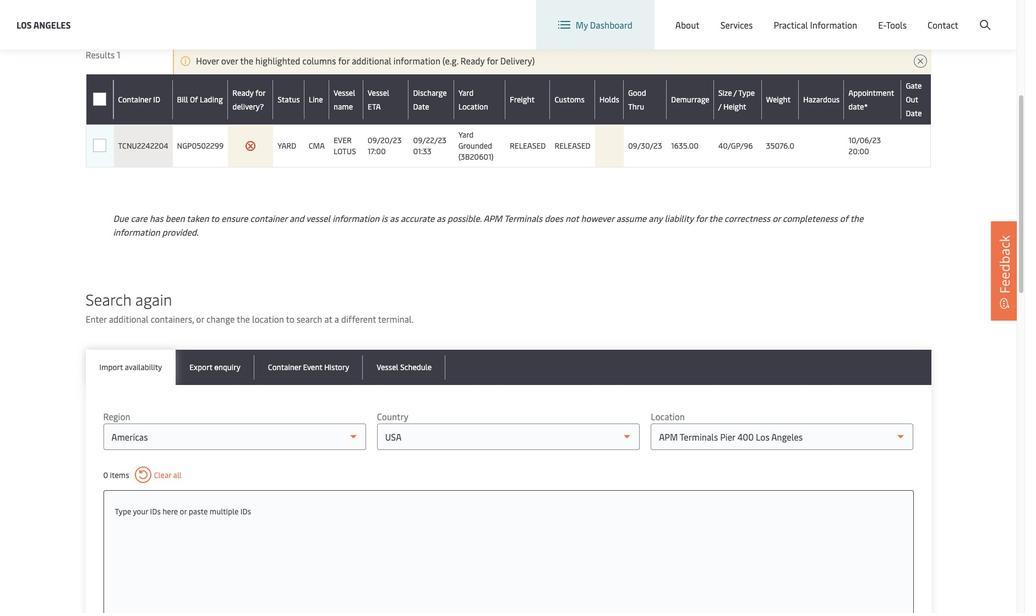 Task type: describe. For each thing, give the bounding box(es) containing it.
enter
[[86, 313, 107, 325]]

dashboard
[[590, 19, 633, 31]]

grounded
[[459, 140, 493, 151]]

ready inside ready for delivery?
[[233, 87, 254, 98]]

clear all button
[[135, 467, 182, 483]]

/ for size
[[734, 87, 737, 98]]

1 ids from the left
[[150, 506, 161, 517]]

type inside size / type / height
[[739, 87, 755, 98]]

your
[[133, 506, 148, 517]]

export еnquiry button
[[176, 350, 254, 385]]

results
[[86, 48, 115, 61]]

appointment date*
[[849, 87, 895, 112]]

not
[[566, 212, 579, 224]]

09/20/23 17:00
[[368, 135, 402, 156]]

been
[[166, 212, 185, 224]]

ngp0502299
[[177, 140, 224, 151]]

angeles
[[33, 18, 71, 31]]

due
[[113, 212, 129, 224]]

export
[[190, 362, 213, 372]]

yard for yard location
[[459, 87, 474, 98]]

not ready image
[[245, 140, 256, 152]]

customs
[[555, 94, 585, 105]]

1 as from the left
[[390, 212, 399, 224]]

40/gp/96
[[719, 140, 753, 151]]

ready for delivery?
[[233, 87, 266, 112]]

the inside 'search again enter additional containers, or change the location to search at a different terminal.'
[[237, 313, 250, 325]]

10/06/23 20:00
[[849, 135, 882, 156]]

columns
[[303, 55, 336, 67]]

gate
[[906, 80, 922, 91]]

container event history
[[268, 362, 349, 372]]

tab list containing import availability
[[86, 350, 932, 385]]

e-tools button
[[879, 0, 907, 50]]

for inside ready for delivery?
[[256, 87, 266, 98]]

correctness
[[725, 212, 771, 224]]

import availability
[[99, 362, 162, 372]]

location for yard
[[459, 101, 488, 112]]

los
[[17, 18, 32, 31]]

about button
[[676, 0, 700, 50]]

tools
[[887, 19, 907, 31]]

the left 'correctness'
[[710, 212, 723, 224]]

e-tools
[[879, 19, 907, 31]]

bill of lading
[[177, 94, 223, 105]]

container
[[250, 212, 287, 224]]

apm
[[484, 212, 503, 224]]

results 1
[[86, 48, 120, 61]]

yard location
[[459, 87, 488, 112]]

20:00
[[849, 146, 870, 156]]

a
[[335, 313, 339, 325]]

(e.g.
[[443, 55, 459, 67]]

lading
[[200, 94, 223, 105]]

country
[[377, 410, 409, 423]]

2 released from the left
[[555, 140, 591, 151]]

vessel schedule
[[377, 362, 432, 372]]

services button
[[721, 0, 753, 50]]

multiple
[[210, 506, 239, 517]]

hover over the highlighted columns for additional information (e.g. ready for delivery)
[[196, 55, 535, 67]]

0 vertical spatial ready
[[461, 55, 485, 67]]

10/06/23
[[849, 135, 882, 145]]

1 released from the left
[[510, 140, 546, 151]]

(3b20601)
[[459, 152, 494, 162]]

09/22/23
[[413, 135, 447, 145]]

hazardous
[[804, 94, 840, 105]]

0 horizontal spatial or
[[180, 506, 187, 517]]

09/20/23
[[368, 135, 402, 145]]

contact
[[928, 19, 959, 31]]

delivery?
[[233, 101, 264, 112]]

and
[[290, 212, 304, 224]]

login / create account link
[[887, 0, 997, 33]]

vessel for eta
[[368, 87, 390, 98]]

appointment
[[849, 87, 895, 98]]

for left delivery)
[[487, 55, 499, 67]]

search
[[86, 289, 132, 310]]

delivery)
[[501, 55, 535, 67]]

additional inside 'search again enter additional containers, or change the location to search at a different terminal.'
[[109, 313, 149, 325]]

schedule
[[401, 362, 432, 372]]

height
[[724, 101, 747, 112]]

2 ids from the left
[[241, 506, 251, 517]]

container event history button
[[254, 350, 363, 385]]

1 horizontal spatial date
[[906, 108, 923, 118]]

demurrage
[[672, 94, 710, 105]]

possible.
[[448, 212, 482, 224]]

menu
[[833, 10, 855, 22]]

event
[[303, 362, 323, 372]]

practical
[[774, 19, 809, 31]]

or inside due care has been taken to ensure container and vessel information is as accurate as possible. apm terminals does not however assume any liability for the correctness or completeness of the information provided.
[[773, 212, 781, 224]]

yard for yard grounded (3b20601)
[[459, 129, 474, 140]]

lotus
[[334, 146, 356, 156]]

line
[[309, 94, 323, 105]]

e-
[[879, 19, 887, 31]]

or inside 'search again enter additional containers, or change the location to search at a different terminal.'
[[196, 313, 204, 325]]

practical information button
[[774, 0, 858, 50]]

services
[[721, 19, 753, 31]]

gate out date
[[906, 80, 923, 118]]

availability
[[125, 362, 162, 372]]

size
[[719, 87, 732, 98]]

09/22/23 01:33
[[413, 135, 447, 156]]



Task type: locate. For each thing, give the bounding box(es) containing it.
1 horizontal spatial to
[[286, 313, 295, 325]]

the right over
[[240, 55, 254, 67]]

thru
[[629, 101, 645, 112]]

search
[[297, 313, 322, 325]]

to inside due care has been taken to ensure container and vessel information is as accurate as possible. apm terminals does not however assume any liability for the correctness or completeness of the information provided.
[[211, 212, 219, 224]]

1 horizontal spatial location
[[651, 410, 685, 423]]

/ down size
[[719, 101, 722, 112]]

17:00
[[368, 146, 386, 156]]

change
[[207, 313, 235, 325]]

0 vertical spatial type
[[739, 87, 755, 98]]

/ right 'login'
[[931, 10, 935, 22]]

different
[[341, 313, 376, 325]]

ready up delivery?
[[233, 87, 254, 98]]

1 vertical spatial /
[[734, 87, 737, 98]]

search again enter additional containers, or change the location to search at a different terminal.
[[86, 289, 414, 325]]

vessel inside button
[[377, 362, 399, 372]]

global menu button
[[781, 0, 866, 33]]

ids right multiple
[[241, 506, 251, 517]]

create
[[937, 10, 962, 22]]

to
[[211, 212, 219, 224], [286, 313, 295, 325]]

0 vertical spatial to
[[211, 212, 219, 224]]

taken
[[187, 212, 209, 224]]

good
[[629, 87, 647, 98]]

None checkbox
[[93, 93, 106, 106], [93, 93, 106, 106], [93, 139, 106, 152], [93, 139, 107, 153], [93, 93, 106, 106], [93, 93, 106, 106], [93, 139, 106, 152], [93, 139, 107, 153]]

1635.00
[[672, 140, 699, 151]]

vessel for schedule
[[377, 362, 399, 372]]

vessel schedule button
[[363, 350, 446, 385]]

1 vertical spatial information
[[333, 212, 380, 224]]

container id
[[118, 94, 160, 105]]

of
[[190, 94, 198, 105]]

container left "id"
[[118, 94, 151, 105]]

for inside due care has been taken to ensure container and vessel information is as accurate as possible. apm terminals does not however assume any liability for the correctness or completeness of the information provided.
[[696, 212, 708, 224]]

2 vertical spatial information
[[113, 226, 160, 238]]

vessel left 'schedule'
[[377, 362, 399, 372]]

due care has been taken to ensure container and vessel information is as accurate as possible. apm terminals does not however assume any liability for the correctness or completeness of the information provided.
[[113, 212, 864, 238]]

liability
[[665, 212, 694, 224]]

date down the discharge
[[413, 101, 430, 112]]

for right liability
[[696, 212, 708, 224]]

out
[[906, 94, 919, 105]]

status
[[278, 94, 300, 105]]

0 vertical spatial container
[[118, 94, 151, 105]]

0 horizontal spatial container
[[118, 94, 151, 105]]

account
[[964, 10, 997, 22]]

vessel up eta
[[368, 87, 390, 98]]

ensure
[[221, 212, 248, 224]]

information down care
[[113, 226, 160, 238]]

0 horizontal spatial date
[[413, 101, 430, 112]]

again
[[135, 289, 172, 310]]

as
[[390, 212, 399, 224], [437, 212, 446, 224]]

ever
[[334, 135, 352, 145]]

0 vertical spatial additional
[[352, 55, 392, 67]]

to inside 'search again enter additional containers, or change the location to search at a different terminal.'
[[286, 313, 295, 325]]

09/30/23
[[629, 140, 663, 151]]

care
[[131, 212, 148, 224]]

type
[[739, 87, 755, 98], [115, 506, 131, 517]]

location for switch
[[736, 10, 770, 22]]

contact button
[[928, 0, 959, 50]]

los angeles
[[17, 18, 71, 31]]

the right the change
[[237, 313, 250, 325]]

cma
[[309, 140, 325, 151]]

1 horizontal spatial as
[[437, 212, 446, 224]]

container for container event history
[[268, 362, 301, 372]]

feedback
[[996, 235, 1014, 293]]

region
[[103, 410, 130, 423]]

1 vertical spatial yard
[[459, 129, 474, 140]]

date inside discharge date
[[413, 101, 430, 112]]

0 horizontal spatial /
[[719, 101, 722, 112]]

my dashboard button
[[559, 0, 633, 50]]

0 horizontal spatial location
[[459, 101, 488, 112]]

0 horizontal spatial released
[[510, 140, 546, 151]]

los angeles link
[[17, 18, 71, 32]]

for up delivery?
[[256, 87, 266, 98]]

tab list
[[86, 350, 932, 385]]

import
[[99, 362, 123, 372]]

information
[[811, 19, 858, 31]]

clear
[[154, 470, 171, 480]]

over
[[221, 55, 238, 67]]

0 vertical spatial /
[[931, 10, 935, 22]]

1 vertical spatial location
[[459, 101, 488, 112]]

at
[[325, 313, 333, 325]]

1 vertical spatial additional
[[109, 313, 149, 325]]

0 horizontal spatial type
[[115, 506, 131, 517]]

or left the change
[[196, 313, 204, 325]]

as right accurate
[[437, 212, 446, 224]]

2 horizontal spatial location
[[736, 10, 770, 22]]

yard
[[459, 87, 474, 98], [459, 129, 474, 140]]

vessel up the 'name'
[[334, 87, 356, 98]]

date down out
[[906, 108, 923, 118]]

information left is on the top of page
[[333, 212, 380, 224]]

yard inside yard grounded (3b20601)
[[459, 129, 474, 140]]

vessel
[[334, 87, 356, 98], [368, 87, 390, 98], [377, 362, 399, 372]]

here
[[163, 506, 178, 517]]

yard inside yard location
[[459, 87, 474, 98]]

1 vertical spatial or
[[196, 313, 204, 325]]

additional up vessel eta at the top of the page
[[352, 55, 392, 67]]

container left event
[[268, 362, 301, 372]]

size / type / height
[[719, 87, 755, 112]]

2 yard from the top
[[459, 129, 474, 140]]

items
[[110, 470, 129, 480]]

0 horizontal spatial information
[[113, 226, 160, 238]]

vessel eta
[[368, 87, 390, 112]]

2 horizontal spatial /
[[931, 10, 935, 22]]

0 horizontal spatial ready
[[233, 87, 254, 98]]

the right of
[[851, 212, 864, 224]]

information left (e.g. at the left top of the page
[[394, 55, 441, 67]]

switch location
[[708, 10, 770, 22]]

0 vertical spatial or
[[773, 212, 781, 224]]

freight
[[510, 94, 535, 105]]

0
[[103, 470, 108, 480]]

provided.
[[162, 226, 199, 238]]

1 horizontal spatial /
[[734, 87, 737, 98]]

1 vertical spatial container
[[268, 362, 301, 372]]

assume
[[617, 212, 647, 224]]

container for container id
[[118, 94, 151, 105]]

all
[[173, 470, 182, 480]]

is
[[382, 212, 388, 224]]

released down freight at the top of the page
[[510, 140, 546, 151]]

or right here
[[180, 506, 187, 517]]

as right is on the top of page
[[390, 212, 399, 224]]

clear all
[[154, 470, 182, 480]]

1 vertical spatial type
[[115, 506, 131, 517]]

any
[[649, 212, 663, 224]]

1 horizontal spatial information
[[333, 212, 380, 224]]

does
[[545, 212, 564, 224]]

0 horizontal spatial additional
[[109, 313, 149, 325]]

1 horizontal spatial additional
[[352, 55, 392, 67]]

vessel name
[[334, 87, 356, 112]]

or right 'correctness'
[[773, 212, 781, 224]]

type up height
[[739, 87, 755, 98]]

1 horizontal spatial container
[[268, 362, 301, 372]]

yard up grounded
[[459, 129, 474, 140]]

0 vertical spatial yard
[[459, 87, 474, 98]]

None text field
[[115, 502, 903, 522]]

has
[[150, 212, 163, 224]]

ids right your
[[150, 506, 161, 517]]

2 vertical spatial location
[[651, 410, 685, 423]]

0 horizontal spatial to
[[211, 212, 219, 224]]

ready right (e.g. at the left top of the page
[[461, 55, 485, 67]]

/ right size
[[734, 87, 737, 98]]

hover
[[196, 55, 219, 67]]

2 vertical spatial /
[[719, 101, 722, 112]]

vessel for name
[[334, 87, 356, 98]]

container inside container event history button
[[268, 362, 301, 372]]

location
[[736, 10, 770, 22], [459, 101, 488, 112], [651, 410, 685, 423]]

0 vertical spatial location
[[736, 10, 770, 22]]

1 horizontal spatial type
[[739, 87, 755, 98]]

to left search
[[286, 313, 295, 325]]

1 horizontal spatial or
[[196, 313, 204, 325]]

1 yard from the top
[[459, 87, 474, 98]]

terminals
[[504, 212, 543, 224]]

1 vertical spatial ready
[[233, 87, 254, 98]]

2 vertical spatial or
[[180, 506, 187, 517]]

to right taken
[[211, 212, 219, 224]]

01:33
[[413, 146, 432, 156]]

1 horizontal spatial ready
[[461, 55, 485, 67]]

ever lotus
[[334, 135, 356, 156]]

0 vertical spatial information
[[394, 55, 441, 67]]

2 horizontal spatial information
[[394, 55, 441, 67]]

1 vertical spatial to
[[286, 313, 295, 325]]

for right columns
[[338, 55, 350, 67]]

paste
[[189, 506, 208, 517]]

type left your
[[115, 506, 131, 517]]

yard grounded (3b20601)
[[459, 129, 494, 162]]

bill
[[177, 94, 188, 105]]

released down customs
[[555, 140, 591, 151]]

0 horizontal spatial as
[[390, 212, 399, 224]]

yard right the discharge
[[459, 87, 474, 98]]

eta
[[368, 101, 381, 112]]

containers,
[[151, 313, 194, 325]]

switch location button
[[690, 10, 770, 22]]

login / create account
[[908, 10, 997, 22]]

tcnu2242204
[[118, 140, 168, 151]]

my
[[576, 19, 588, 31]]

1 horizontal spatial ids
[[241, 506, 251, 517]]

/ for login
[[931, 10, 935, 22]]

container
[[118, 94, 151, 105], [268, 362, 301, 372]]

2 horizontal spatial or
[[773, 212, 781, 224]]

additional down the search
[[109, 313, 149, 325]]

0 horizontal spatial ids
[[150, 506, 161, 517]]

1 horizontal spatial released
[[555, 140, 591, 151]]

2 as from the left
[[437, 212, 446, 224]]

1
[[117, 48, 120, 61]]

global menu
[[805, 10, 855, 22]]



Task type: vqa. For each thing, say whether or not it's contained in the screenshot.
'notifications'
no



